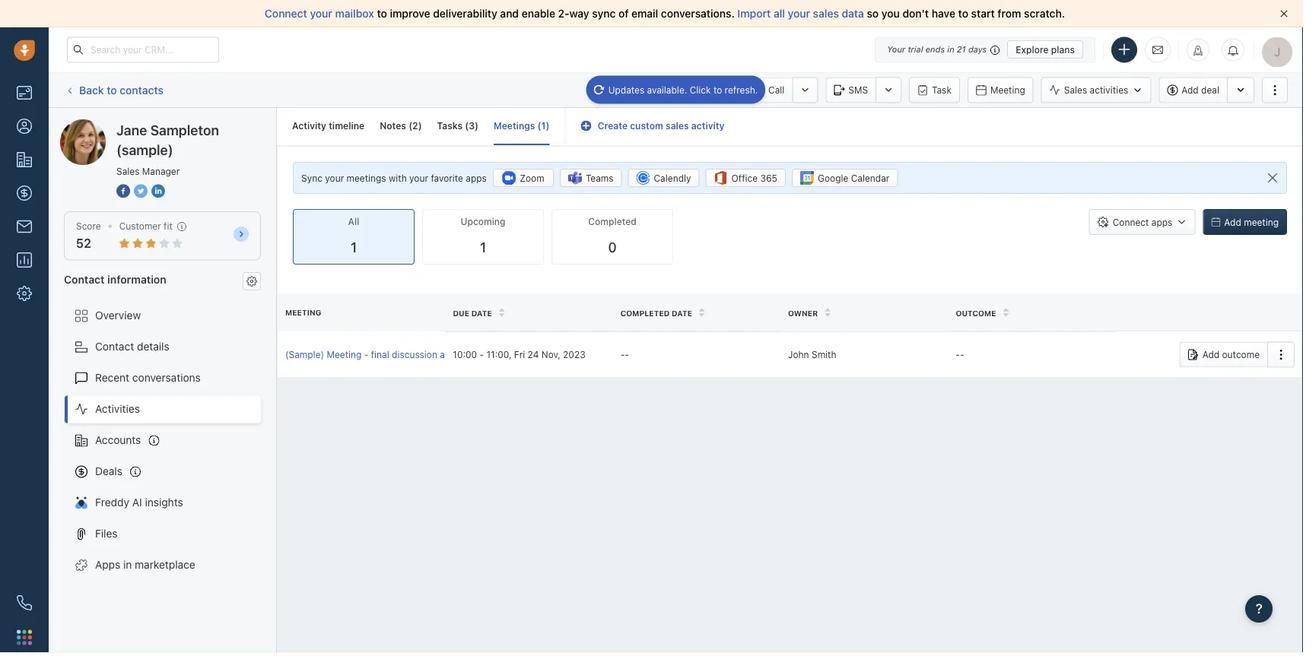 Task type: describe. For each thing, give the bounding box(es) containing it.
timeline
[[329, 121, 365, 131]]

back to contacts
[[79, 84, 164, 96]]

0 vertical spatial apps
[[466, 173, 487, 183]]

available.
[[647, 84, 687, 95]]

deliverability
[[433, 7, 497, 20]]

insights
[[145, 497, 183, 509]]

google calendar button
[[792, 169, 898, 187]]

meetings ( 1 )
[[494, 121, 550, 131]]

meeting inside (sample) meeting - final discussion about the deal link
[[327, 350, 362, 360]]

( for 2
[[409, 121, 412, 131]]

meetings
[[347, 173, 386, 183]]

1 for upcoming
[[480, 239, 486, 256]]

add outcome
[[1203, 350, 1260, 360]]

freshworks switcher image
[[17, 630, 32, 645]]

connect apps
[[1113, 217, 1173, 228]]

call button
[[746, 77, 792, 103]]

sales for sales activities
[[1064, 85, 1088, 95]]

apps in marketplace
[[95, 559, 195, 572]]

to right back
[[107, 84, 117, 96]]

the
[[467, 350, 481, 360]]

add meeting
[[1225, 217, 1279, 228]]

customer fit
[[119, 221, 173, 232]]

date for due date
[[472, 309, 492, 318]]

recent
[[95, 372, 129, 384]]

create custom sales activity link
[[581, 121, 725, 131]]

( for 1
[[538, 121, 541, 131]]

information
[[107, 273, 166, 286]]

email
[[632, 7, 658, 20]]

improve
[[390, 7, 430, 20]]

back to contacts link
[[64, 78, 164, 102]]

email image
[[1153, 44, 1163, 56]]

add outcome button
[[1180, 342, 1268, 368]]

explore plans
[[1016, 44, 1075, 55]]

import
[[738, 7, 771, 20]]

import all your sales data link
[[738, 7, 867, 20]]

0 horizontal spatial meeting
[[285, 308, 321, 317]]

recent conversations
[[95, 372, 201, 384]]

refresh.
[[725, 84, 758, 95]]

5 - from the left
[[956, 350, 960, 360]]

24
[[528, 350, 539, 360]]

office 365 button
[[706, 169, 786, 187]]

your right all
[[788, 7, 810, 20]]

meeting
[[1244, 217, 1279, 228]]

start
[[971, 7, 995, 20]]

add for add meeting
[[1225, 217, 1242, 228]]

11:00,
[[487, 350, 512, 360]]

sales for sales manager
[[116, 166, 140, 177]]

sync
[[301, 173, 323, 183]]

zoom
[[520, 173, 545, 183]]

updates available. click to refresh.
[[608, 84, 758, 95]]

1 -- from the left
[[621, 350, 629, 360]]

52
[[76, 236, 91, 251]]

so
[[867, 7, 879, 20]]

completed date
[[621, 309, 692, 318]]

smith
[[812, 350, 837, 360]]

0 horizontal spatial jane
[[91, 119, 114, 132]]

2 horizontal spatial 1
[[541, 121, 546, 131]]

sms
[[849, 85, 868, 95]]

365
[[760, 173, 778, 183]]

custom
[[630, 121, 663, 131]]

2
[[412, 121, 418, 131]]

notes
[[380, 121, 406, 131]]

with
[[389, 173, 407, 183]]

) for notes ( 2 )
[[418, 121, 422, 131]]

scratch.
[[1024, 7, 1065, 20]]

apps
[[95, 559, 120, 572]]

2 - from the left
[[480, 350, 484, 360]]

tasks ( 3 )
[[437, 121, 479, 131]]

email button
[[684, 77, 738, 103]]

overview
[[95, 309, 141, 322]]

contacts
[[120, 84, 164, 96]]

manager
[[142, 166, 180, 177]]

calendly button
[[628, 169, 700, 187]]

activity
[[292, 121, 326, 131]]

files
[[95, 528, 118, 540]]

meeting button
[[968, 77, 1034, 103]]

jane inside jane sampleton (sample)
[[116, 122, 147, 138]]

you
[[882, 7, 900, 20]]

to inside "link"
[[714, 84, 722, 95]]

0 vertical spatial in
[[948, 45, 955, 54]]

ai
[[132, 497, 142, 509]]

jane sampleton (sample) down contacts
[[91, 119, 215, 132]]

your left mailbox
[[310, 7, 332, 20]]

connect for connect your mailbox to improve deliverability and enable 2-way sync of email conversations. import all your sales data so you don't have to start from scratch.
[[265, 7, 307, 20]]

create
[[598, 121, 628, 131]]

to right mailbox
[[377, 7, 387, 20]]

your right sync
[[325, 173, 344, 183]]

freddy
[[95, 497, 129, 509]]

all
[[348, 217, 359, 227]]

meetings
[[494, 121, 535, 131]]

your right with
[[409, 173, 428, 183]]

4 - from the left
[[625, 350, 629, 360]]

details
[[137, 341, 169, 353]]

updates available. click to refresh. link
[[586, 76, 766, 104]]

add for add deal
[[1182, 85, 1199, 95]]

discussion
[[392, 350, 437, 360]]

1 horizontal spatial apps
[[1152, 217, 1173, 228]]



Task type: locate. For each thing, give the bounding box(es) containing it.
52 button
[[76, 236, 91, 251]]

contact up recent
[[95, 341, 134, 353]]

task
[[932, 85, 952, 95]]

1 vertical spatial deal
[[484, 350, 502, 360]]

sales left activities
[[1064, 85, 1088, 95]]

2023
[[563, 350, 586, 360]]

add for add outcome
[[1203, 350, 1220, 360]]

3
[[469, 121, 475, 131]]

1 horizontal spatial deal
[[1202, 85, 1220, 95]]

to left "start"
[[959, 7, 969, 20]]

1 horizontal spatial 1
[[480, 239, 486, 256]]

in
[[948, 45, 955, 54], [123, 559, 132, 572]]

don't
[[903, 7, 929, 20]]

-- down outcome
[[956, 350, 965, 360]]

click
[[690, 84, 711, 95]]

contact details
[[95, 341, 169, 353]]

1 vertical spatial completed
[[621, 309, 670, 318]]

sampleton down contacts
[[117, 119, 169, 132]]

in left 21 at the top of page
[[948, 45, 955, 54]]

1 horizontal spatial sales
[[813, 7, 839, 20]]

0 vertical spatial (sample)
[[172, 119, 215, 132]]

2 horizontal spatial meeting
[[991, 85, 1026, 95]]

conversations.
[[661, 7, 735, 20]]

0 vertical spatial sales
[[1064, 85, 1088, 95]]

due date
[[453, 309, 492, 318]]

your
[[887, 45, 906, 54]]

1 - from the left
[[364, 350, 369, 360]]

accounts
[[95, 434, 141, 447]]

phone image
[[17, 596, 32, 611]]

2 horizontal spatial (
[[538, 121, 541, 131]]

calendly
[[654, 173, 691, 183]]

1 horizontal spatial add
[[1203, 350, 1220, 360]]

1 date from the left
[[472, 309, 492, 318]]

0 horizontal spatial add
[[1182, 85, 1199, 95]]

1 vertical spatial contact
[[95, 341, 134, 353]]

conversations
[[132, 372, 201, 384]]

deal inside add deal button
[[1202, 85, 1220, 95]]

0 vertical spatial sales
[[813, 7, 839, 20]]

) right tasks
[[475, 121, 479, 131]]

1 horizontal spatial date
[[672, 309, 692, 318]]

mng settings image
[[247, 276, 257, 287]]

connect your mailbox to improve deliverability and enable 2-way sync of email conversations. import all your sales data so you don't have to start from scratch.
[[265, 7, 1065, 20]]

sales left data
[[813, 7, 839, 20]]

task button
[[909, 77, 960, 103]]

0 horizontal spatial (
[[409, 121, 412, 131]]

1 ) from the left
[[418, 121, 422, 131]]

google
[[818, 173, 849, 183]]

) for meetings ( 1 )
[[546, 121, 550, 131]]

2 ( from the left
[[465, 121, 469, 131]]

favorite
[[431, 173, 463, 183]]

date for completed date
[[672, 309, 692, 318]]

(
[[409, 121, 412, 131], [465, 121, 469, 131], [538, 121, 541, 131]]

-- right 2023
[[621, 350, 629, 360]]

0 horizontal spatial deal
[[484, 350, 502, 360]]

customer
[[119, 221, 161, 232]]

3 - from the left
[[621, 350, 625, 360]]

twitter circled image
[[134, 183, 148, 199]]

2 vertical spatial meeting
[[327, 350, 362, 360]]

1 ( from the left
[[409, 121, 412, 131]]

fri
[[514, 350, 525, 360]]

connect
[[265, 7, 307, 20], [1113, 217, 1149, 228]]

sampleton up the manager
[[150, 122, 219, 138]]

--
[[621, 350, 629, 360], [956, 350, 965, 360]]

1 for all
[[351, 239, 357, 256]]

activities
[[95, 403, 140, 416]]

close image
[[1281, 10, 1288, 18]]

1
[[541, 121, 546, 131], [351, 239, 357, 256], [480, 239, 486, 256]]

3 ( from the left
[[538, 121, 541, 131]]

10:00 - 11:00, fri 24 nov, 2023
[[453, 350, 586, 360]]

0 vertical spatial contact
[[64, 273, 105, 286]]

in right apps
[[123, 559, 132, 572]]

Search your CRM... text field
[[67, 37, 219, 63]]

to
[[377, 7, 387, 20], [959, 7, 969, 20], [107, 84, 117, 96], [714, 84, 722, 95]]

office
[[732, 173, 758, 183]]

2 date from the left
[[672, 309, 692, 318]]

deal inside (sample) meeting - final discussion about the deal link
[[484, 350, 502, 360]]

jane sampleton (sample) up the manager
[[116, 122, 219, 158]]

1 horizontal spatial jane
[[116, 122, 147, 138]]

1 horizontal spatial )
[[475, 121, 479, 131]]

( right tasks
[[465, 121, 469, 131]]

ends
[[926, 45, 945, 54]]

2 ) from the left
[[475, 121, 479, 131]]

zoom button
[[493, 169, 554, 187]]

date
[[472, 309, 492, 318], [672, 309, 692, 318]]

1 vertical spatial add
[[1225, 217, 1242, 228]]

0 horizontal spatial in
[[123, 559, 132, 572]]

sales manager
[[116, 166, 180, 177]]

1 down all
[[351, 239, 357, 256]]

( right meetings
[[538, 121, 541, 131]]

1 vertical spatial apps
[[1152, 217, 1173, 228]]

deals
[[95, 465, 123, 478]]

0 horizontal spatial sales
[[666, 121, 689, 131]]

0 horizontal spatial date
[[472, 309, 492, 318]]

linkedin circled image
[[151, 183, 165, 199]]

contact information
[[64, 273, 166, 286]]

0 horizontal spatial )
[[418, 121, 422, 131]]

contact down 52 at left
[[64, 273, 105, 286]]

1 vertical spatial meeting
[[285, 308, 321, 317]]

updates
[[608, 84, 645, 95]]

0 horizontal spatial connect
[[265, 7, 307, 20]]

owner
[[788, 309, 818, 318]]

1 horizontal spatial meeting
[[327, 350, 362, 360]]

0 vertical spatial connect
[[265, 7, 307, 20]]

calendar
[[851, 173, 890, 183]]

(sample)
[[285, 350, 324, 360]]

sampleton inside jane sampleton (sample)
[[150, 122, 219, 138]]

contact for contact details
[[95, 341, 134, 353]]

1 horizontal spatial sales
[[1064, 85, 1088, 95]]

0 horizontal spatial 1
[[351, 239, 357, 256]]

freddy ai insights
[[95, 497, 183, 509]]

notes ( 2 )
[[380, 121, 422, 131]]

completed for completed
[[588, 217, 637, 227]]

2 -- from the left
[[956, 350, 965, 360]]

2 horizontal spatial )
[[546, 121, 550, 131]]

score
[[76, 221, 101, 232]]

sales
[[813, 7, 839, 20], [666, 121, 689, 131]]

sync your meetings with your favorite apps
[[301, 173, 487, 183]]

data
[[842, 7, 864, 20]]

google calendar
[[818, 173, 890, 183]]

office 365
[[732, 173, 778, 183]]

all
[[774, 7, 785, 20]]

6 - from the left
[[960, 350, 965, 360]]

upcoming
[[461, 217, 506, 227]]

0 vertical spatial meeting
[[991, 85, 1026, 95]]

1 horizontal spatial connect
[[1113, 217, 1149, 228]]

1 horizontal spatial (
[[465, 121, 469, 131]]

due
[[453, 309, 469, 318]]

mailbox
[[335, 7, 374, 20]]

3 ) from the left
[[546, 121, 550, 131]]

1 horizontal spatial --
[[956, 350, 965, 360]]

activities
[[1090, 85, 1129, 95]]

1 vertical spatial sales
[[666, 121, 689, 131]]

( for 3
[[465, 121, 469, 131]]

meeting inside meeting button
[[991, 85, 1026, 95]]

21
[[957, 45, 966, 54]]

plans
[[1051, 44, 1075, 55]]

your
[[310, 7, 332, 20], [788, 7, 810, 20], [325, 173, 344, 183], [409, 173, 428, 183]]

2 vertical spatial add
[[1203, 350, 1220, 360]]

1 down upcoming
[[480, 239, 486, 256]]

0 vertical spatial completed
[[588, 217, 637, 227]]

sync
[[592, 7, 616, 20]]

connect for connect apps
[[1113, 217, 1149, 228]]

meeting
[[991, 85, 1026, 95], [285, 308, 321, 317], [327, 350, 362, 360]]

1 vertical spatial (sample)
[[116, 142, 173, 158]]

completed for completed date
[[621, 309, 670, 318]]

1 right meetings
[[541, 121, 546, 131]]

jane down back
[[91, 119, 114, 132]]

1 vertical spatial in
[[123, 559, 132, 572]]

facebook circled image
[[116, 183, 130, 199]]

final
[[371, 350, 389, 360]]

meeting up "(sample)"
[[285, 308, 321, 317]]

to right click on the top right of the page
[[714, 84, 722, 95]]

) right notes
[[418, 121, 422, 131]]

( right notes
[[409, 121, 412, 131]]

1 vertical spatial sales
[[116, 166, 140, 177]]

score 52
[[76, 221, 101, 251]]

0 vertical spatial deal
[[1202, 85, 1220, 95]]

(sample) up "sales manager"
[[116, 142, 173, 158]]

1 vertical spatial connect
[[1113, 217, 1149, 228]]

contact for contact information
[[64, 273, 105, 286]]

your trial ends in 21 days
[[887, 45, 987, 54]]

create custom sales activity
[[598, 121, 725, 131]]

of
[[619, 7, 629, 20]]

meeting left final
[[327, 350, 362, 360]]

sales activities button
[[1042, 77, 1159, 103], [1042, 77, 1152, 103]]

fit
[[164, 221, 173, 232]]

0 horizontal spatial apps
[[466, 173, 487, 183]]

0 horizontal spatial --
[[621, 350, 629, 360]]

sms button
[[826, 77, 876, 103]]

john
[[788, 350, 809, 360]]

meeting down explore
[[991, 85, 1026, 95]]

sales up facebook circled icon
[[116, 166, 140, 177]]

jane down contacts
[[116, 122, 147, 138]]

add inside button
[[1225, 217, 1242, 228]]

teams
[[586, 173, 614, 183]]

(sample) up the manager
[[172, 119, 215, 132]]

) right meetings
[[546, 121, 550, 131]]

1 horizontal spatial in
[[948, 45, 955, 54]]

(sample) meeting - final discussion about the deal
[[285, 350, 502, 360]]

phone element
[[9, 588, 40, 619]]

sales left activity at the top right of page
[[666, 121, 689, 131]]

call link
[[746, 77, 792, 103]]

0 horizontal spatial sales
[[116, 166, 140, 177]]

(sample) inside jane sampleton (sample)
[[116, 142, 173, 158]]

about
[[440, 350, 465, 360]]

) for tasks ( 3 )
[[475, 121, 479, 131]]

explore plans link
[[1008, 40, 1084, 59]]

enable
[[522, 7, 555, 20]]

teams button
[[560, 169, 622, 187]]

add deal button
[[1159, 77, 1227, 103]]

2 horizontal spatial add
[[1225, 217, 1242, 228]]

deal
[[1202, 85, 1220, 95], [484, 350, 502, 360]]

add deal
[[1182, 85, 1220, 95]]

0 vertical spatial add
[[1182, 85, 1199, 95]]



Task type: vqa. For each thing, say whether or not it's contained in the screenshot.


